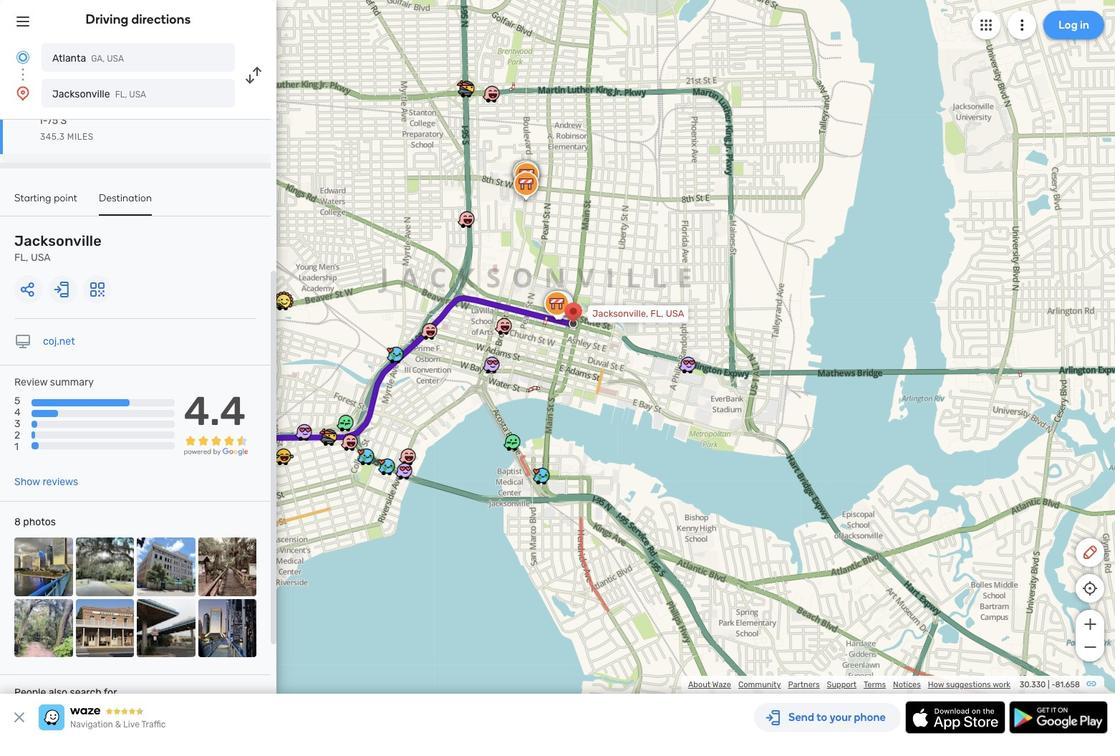 Task type: vqa. For each thing, say whether or not it's contained in the screenshot.
more
no



Task type: describe. For each thing, give the bounding box(es) containing it.
directions
[[132, 11, 191, 27]]

starting
[[14, 192, 51, 204]]

0 vertical spatial jacksonville fl, usa
[[52, 88, 146, 100]]

zoom in image
[[1082, 616, 1100, 633]]

waze
[[713, 680, 732, 690]]

image 6 of jacksonville, jacksonville image
[[76, 599, 134, 657]]

jacksonville,
[[593, 308, 649, 319]]

-
[[1052, 680, 1056, 690]]

s
[[61, 115, 67, 127]]

destination button
[[99, 192, 152, 216]]

destination
[[99, 192, 152, 204]]

location image
[[14, 85, 32, 102]]

notices link
[[894, 680, 922, 690]]

5 4 3 2 1
[[14, 395, 21, 453]]

81.658
[[1056, 680, 1081, 690]]

usa inside atlanta ga, usa
[[107, 54, 124, 64]]

1 horizontal spatial fl,
[[115, 90, 127, 100]]

support link
[[828, 680, 857, 690]]

coj.net link
[[43, 335, 75, 348]]

i-
[[40, 115, 47, 127]]

2
[[14, 430, 20, 442]]

8
[[14, 516, 21, 528]]

0 vertical spatial jacksonville
[[52, 88, 110, 100]]

starting point button
[[14, 192, 77, 214]]

summary
[[50, 376, 94, 388]]

|
[[1049, 680, 1050, 690]]

how
[[929, 680, 945, 690]]

people also search for
[[14, 687, 117, 699]]

i-75 s 345.3 miles
[[40, 115, 94, 142]]

30.330
[[1021, 680, 1047, 690]]

1 vertical spatial jacksonville
[[14, 232, 102, 249]]

live
[[123, 720, 140, 730]]

about waze link
[[689, 680, 732, 690]]

show reviews
[[14, 476, 78, 488]]

traffic
[[142, 720, 166, 730]]

ga,
[[91, 54, 105, 64]]

also
[[49, 687, 67, 699]]

partners
[[789, 680, 820, 690]]

current location image
[[14, 49, 32, 66]]

miles
[[67, 132, 94, 142]]

partners link
[[789, 680, 820, 690]]

about waze community partners support terms notices how suggestions work
[[689, 680, 1011, 690]]

computer image
[[14, 333, 32, 350]]

driving
[[86, 11, 129, 27]]

review
[[14, 376, 48, 388]]

terms link
[[864, 680, 887, 690]]

photos
[[23, 516, 56, 528]]

1
[[14, 441, 19, 453]]

&
[[115, 720, 121, 730]]

navigation
[[70, 720, 113, 730]]



Task type: locate. For each thing, give the bounding box(es) containing it.
30.330 | -81.658
[[1021, 680, 1081, 690]]

for
[[104, 687, 117, 699]]

show
[[14, 476, 40, 488]]

4.4
[[184, 388, 246, 435]]

jacksonville up s
[[52, 88, 110, 100]]

jacksonville fl, usa
[[52, 88, 146, 100], [14, 232, 102, 264]]

image 3 of jacksonville, jacksonville image
[[137, 538, 195, 596]]

0 horizontal spatial fl,
[[14, 252, 28, 264]]

starting point
[[14, 192, 77, 204]]

atlanta ga, usa
[[52, 52, 124, 65]]

jacksonville down starting point button
[[14, 232, 102, 249]]

search
[[70, 687, 102, 699]]

suggestions
[[947, 680, 992, 690]]

people
[[14, 687, 46, 699]]

navigation & live traffic
[[70, 720, 166, 730]]

4
[[14, 407, 21, 419]]

image 5 of jacksonville, jacksonville image
[[14, 599, 73, 657]]

image 8 of jacksonville, jacksonville image
[[198, 599, 257, 657]]

notices
[[894, 680, 922, 690]]

fl,
[[115, 90, 127, 100], [14, 252, 28, 264], [651, 308, 664, 319]]

2 horizontal spatial fl,
[[651, 308, 664, 319]]

community
[[739, 680, 782, 690]]

0 vertical spatial fl,
[[115, 90, 127, 100]]

review summary
[[14, 376, 94, 388]]

atlanta
[[52, 52, 86, 65]]

fl, down starting point button
[[14, 252, 28, 264]]

x image
[[11, 709, 28, 726]]

jacksonville fl, usa down starting point button
[[14, 232, 102, 264]]

work
[[994, 680, 1011, 690]]

jacksonville fl, usa down ga,
[[52, 88, 146, 100]]

1 vertical spatial fl,
[[14, 252, 28, 264]]

how suggestions work link
[[929, 680, 1011, 690]]

fl, right jacksonville, on the top of the page
[[651, 308, 664, 319]]

community link
[[739, 680, 782, 690]]

terms
[[864, 680, 887, 690]]

support
[[828, 680, 857, 690]]

2 vertical spatial fl,
[[651, 308, 664, 319]]

link image
[[1087, 678, 1098, 690]]

reviews
[[43, 476, 78, 488]]

jacksonville, fl, usa
[[593, 308, 685, 319]]

345.3
[[40, 132, 65, 142]]

jacksonville
[[52, 88, 110, 100], [14, 232, 102, 249]]

zoom out image
[[1082, 639, 1100, 656]]

image 2 of jacksonville, jacksonville image
[[76, 538, 134, 596]]

coj.net
[[43, 335, 75, 348]]

fl, down atlanta ga, usa
[[115, 90, 127, 100]]

point
[[54, 192, 77, 204]]

about
[[689, 680, 711, 690]]

image 1 of jacksonville, jacksonville image
[[14, 538, 73, 596]]

image 7 of jacksonville, jacksonville image
[[137, 599, 195, 657]]

pencil image
[[1082, 544, 1099, 561]]

usa
[[107, 54, 124, 64], [129, 90, 146, 100], [31, 252, 51, 264], [666, 308, 685, 319]]

8 photos
[[14, 516, 56, 528]]

image 4 of jacksonville, jacksonville image
[[198, 538, 257, 596]]

3
[[14, 418, 20, 430]]

5
[[14, 395, 20, 407]]

75
[[47, 115, 58, 127]]

1 vertical spatial jacksonville fl, usa
[[14, 232, 102, 264]]

driving directions
[[86, 11, 191, 27]]



